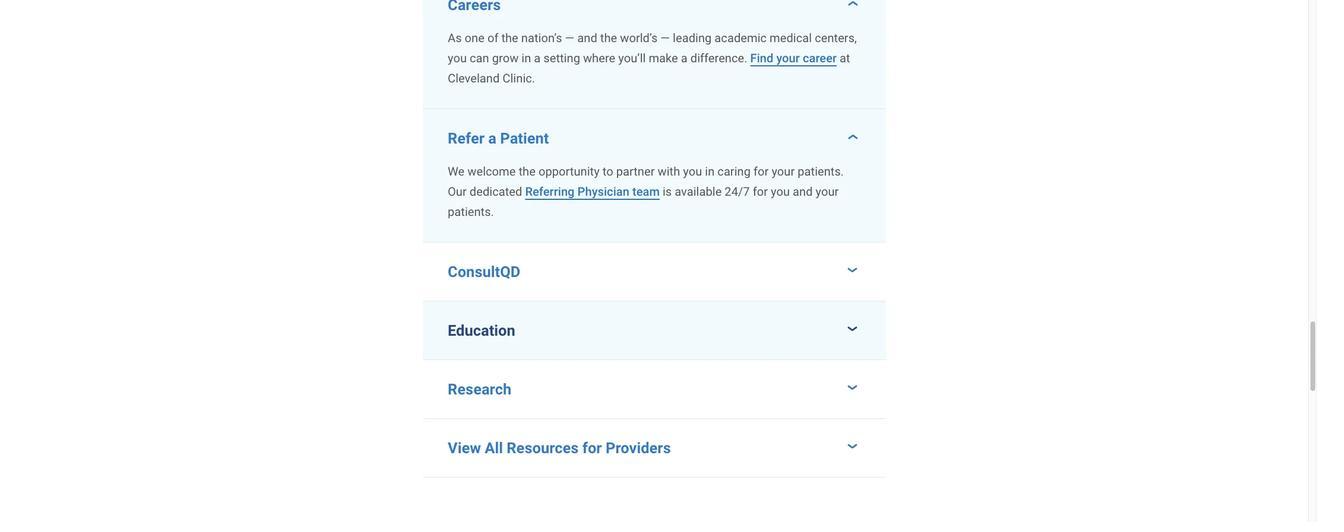 Task type: describe. For each thing, give the bounding box(es) containing it.
clinic.
[[503, 71, 535, 85]]

dedicated
[[470, 184, 522, 199]]

is available 24/7 for you and your patients.
[[448, 184, 839, 219]]

can
[[470, 51, 489, 65]]

all
[[485, 439, 503, 457]]

providers
[[606, 439, 671, 457]]

opportunity
[[539, 164, 600, 179]]

career
[[803, 51, 837, 65]]

available
[[675, 184, 722, 199]]

for inside we welcome the opportunity to partner with you in caring for your patients. our dedicated
[[754, 164, 769, 179]]

2 horizontal spatial a
[[681, 51, 688, 65]]

1 horizontal spatial a
[[534, 51, 541, 65]]

where
[[583, 51, 615, 65]]

and inside as one of the nation's — and the world's — leading academic medical centers, you can grow in a setting where you'll make a difference.
[[577, 31, 597, 45]]

make
[[649, 51, 678, 65]]

view all resources for providers tab
[[423, 419, 886, 477]]

academic
[[715, 31, 767, 45]]

your inside is available 24/7 for you and your patients.
[[816, 184, 839, 199]]

refer
[[448, 129, 485, 147]]

find your career link
[[750, 51, 837, 65]]

0 vertical spatial your
[[776, 51, 800, 65]]

your inside we welcome the opportunity to partner with you in caring for your patients. our dedicated
[[772, 164, 795, 179]]

nation's
[[521, 31, 562, 45]]

partner
[[616, 164, 655, 179]]

as one of the nation's — and the world's — leading academic medical centers, you can grow in a setting where you'll make a difference.
[[448, 31, 857, 65]]

24/7
[[725, 184, 750, 199]]

2 — from the left
[[661, 31, 670, 45]]

leading
[[673, 31, 712, 45]]

2 horizontal spatial the
[[600, 31, 617, 45]]

medical
[[770, 31, 812, 45]]

and inside is available 24/7 for you and your patients.
[[793, 184, 813, 199]]

world's
[[620, 31, 658, 45]]

you inside is available 24/7 for you and your patients.
[[771, 184, 790, 199]]

centers,
[[815, 31, 857, 45]]

refer a patient tab
[[423, 109, 886, 152]]

caring
[[718, 164, 751, 179]]

you inside we welcome the opportunity to partner with you in caring for your patients. our dedicated
[[683, 164, 702, 179]]

we welcome the opportunity to partner with you in caring for your patients. our dedicated
[[448, 164, 844, 199]]

a inside tab
[[488, 129, 496, 147]]

patients. inside is available 24/7 for you and your patients.
[[448, 205, 494, 219]]

you'll
[[618, 51, 646, 65]]

team
[[632, 184, 660, 199]]

grow
[[492, 51, 519, 65]]



Task type: locate. For each thing, give the bounding box(es) containing it.
our
[[448, 184, 467, 199]]

cleveland
[[448, 71, 500, 85]]

referring physician team
[[525, 184, 660, 199]]

find
[[750, 51, 773, 65]]

for for providers
[[582, 439, 602, 457]]

a right make
[[681, 51, 688, 65]]

you right 24/7
[[771, 184, 790, 199]]

for right caring
[[754, 164, 769, 179]]

for left providers
[[582, 439, 602, 457]]

0 vertical spatial you
[[448, 51, 467, 65]]

difference.
[[690, 51, 747, 65]]

1 horizontal spatial patients.
[[798, 164, 844, 179]]

your
[[776, 51, 800, 65], [772, 164, 795, 179], [816, 184, 839, 199]]

the up 'referring'
[[519, 164, 536, 179]]

resources
[[507, 439, 579, 457]]

for right 24/7
[[753, 184, 768, 199]]

the inside we welcome the opportunity to partner with you in caring for your patients. our dedicated
[[519, 164, 536, 179]]

—
[[565, 31, 574, 45], [661, 31, 670, 45]]

find your career
[[750, 51, 837, 65]]

1 horizontal spatial in
[[705, 164, 715, 179]]

0 horizontal spatial patients.
[[448, 205, 494, 219]]

research tab
[[423, 360, 886, 418]]

1 horizontal spatial the
[[519, 164, 536, 179]]

the right of
[[501, 31, 518, 45]]

tab
[[423, 0, 886, 18]]

welcome
[[468, 164, 516, 179]]

2 vertical spatial for
[[582, 439, 602, 457]]

education tab
[[423, 301, 886, 360]]

0 horizontal spatial and
[[577, 31, 597, 45]]

1 vertical spatial you
[[683, 164, 702, 179]]

refer a patient
[[448, 129, 549, 147]]

at
[[840, 51, 850, 65]]

for for you
[[753, 184, 768, 199]]

education
[[448, 322, 515, 339]]

a
[[534, 51, 541, 65], [681, 51, 688, 65], [488, 129, 496, 147]]

in
[[522, 51, 531, 65], [705, 164, 715, 179]]

1 horizontal spatial and
[[793, 184, 813, 199]]

you inside as one of the nation's — and the world's — leading academic medical centers, you can grow in a setting where you'll make a difference.
[[448, 51, 467, 65]]

0 horizontal spatial the
[[501, 31, 518, 45]]

the up where
[[600, 31, 617, 45]]

0 horizontal spatial —
[[565, 31, 574, 45]]

with
[[658, 164, 680, 179]]

2 horizontal spatial you
[[771, 184, 790, 199]]

a down nation's
[[534, 51, 541, 65]]

tab list
[[423, 0, 886, 478]]

view all resources for providers
[[448, 439, 671, 457]]

physician
[[578, 184, 629, 199]]

1 horizontal spatial —
[[661, 31, 670, 45]]

1 — from the left
[[565, 31, 574, 45]]

consultqd
[[448, 263, 520, 281]]

referring physician team link
[[525, 184, 660, 199]]

research
[[448, 380, 511, 398]]

tab list containing refer a patient
[[423, 0, 886, 478]]

1 horizontal spatial you
[[683, 164, 702, 179]]

1 vertical spatial your
[[772, 164, 795, 179]]

— up "setting"
[[565, 31, 574, 45]]

0 vertical spatial patients.
[[798, 164, 844, 179]]

of
[[487, 31, 498, 45]]

1 vertical spatial in
[[705, 164, 715, 179]]

2 vertical spatial your
[[816, 184, 839, 199]]

the
[[501, 31, 518, 45], [600, 31, 617, 45], [519, 164, 536, 179]]

— up make
[[661, 31, 670, 45]]

0 vertical spatial for
[[754, 164, 769, 179]]

you down as
[[448, 51, 467, 65]]

referring
[[525, 184, 575, 199]]

for
[[754, 164, 769, 179], [753, 184, 768, 199], [582, 439, 602, 457]]

1 vertical spatial patients.
[[448, 205, 494, 219]]

1 vertical spatial and
[[793, 184, 813, 199]]

you
[[448, 51, 467, 65], [683, 164, 702, 179], [771, 184, 790, 199]]

at cleveland clinic.
[[448, 51, 850, 85]]

for inside is available 24/7 for you and your patients.
[[753, 184, 768, 199]]

as
[[448, 31, 462, 45]]

0 horizontal spatial a
[[488, 129, 496, 147]]

0 vertical spatial in
[[522, 51, 531, 65]]

patient
[[500, 129, 549, 147]]

for inside tab
[[582, 439, 602, 457]]

patients.
[[798, 164, 844, 179], [448, 205, 494, 219]]

in inside we welcome the opportunity to partner with you in caring for your patients. our dedicated
[[705, 164, 715, 179]]

in inside as one of the nation's — and the world's — leading academic medical centers, you can grow in a setting where you'll make a difference.
[[522, 51, 531, 65]]

0 horizontal spatial you
[[448, 51, 467, 65]]

a right refer
[[488, 129, 496, 147]]

in right 'grow'
[[522, 51, 531, 65]]

2 vertical spatial you
[[771, 184, 790, 199]]

0 vertical spatial and
[[577, 31, 597, 45]]

you up 'available'
[[683, 164, 702, 179]]

in up 'available'
[[705, 164, 715, 179]]

0 horizontal spatial in
[[522, 51, 531, 65]]

one
[[465, 31, 485, 45]]

1 vertical spatial for
[[753, 184, 768, 199]]

setting
[[544, 51, 580, 65]]

view
[[448, 439, 481, 457]]

is
[[663, 184, 672, 199]]

patients. inside we welcome the opportunity to partner with you in caring for your patients. our dedicated
[[798, 164, 844, 179]]

we
[[448, 164, 465, 179]]

to
[[603, 164, 613, 179]]

consultqd tab
[[423, 243, 886, 301]]

and
[[577, 31, 597, 45], [793, 184, 813, 199]]



Task type: vqa. For each thing, say whether or not it's contained in the screenshot.
CENTER FOR SPINE HEALTH
no



